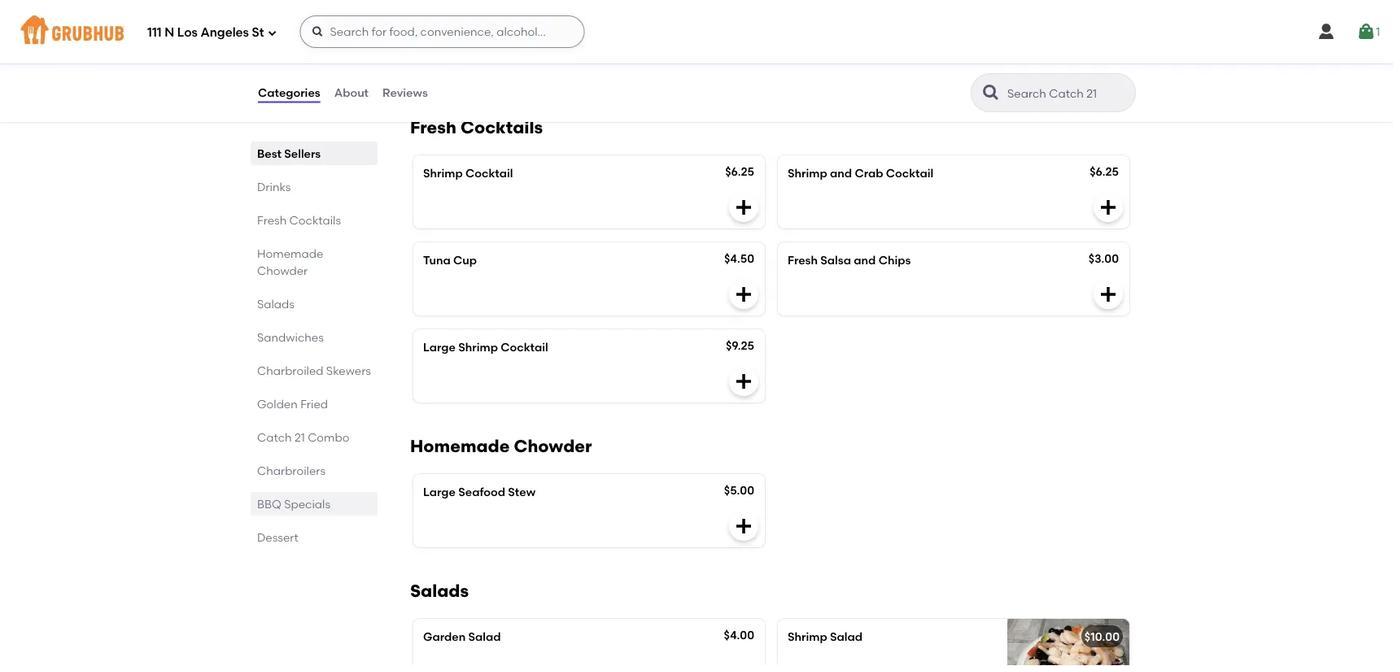 Task type: describe. For each thing, give the bounding box(es) containing it.
lemonade
[[492, 21, 552, 34]]

1 vertical spatial homemade chowder
[[410, 436, 592, 457]]

fresh inside tab
[[257, 213, 287, 227]]

golden
[[257, 397, 298, 411]]

crab
[[855, 166, 884, 180]]

charbroiled
[[257, 364, 324, 378]]

garden salad
[[423, 630, 501, 644]]

fried
[[301, 397, 328, 411]]

bbq specials
[[257, 497, 330, 511]]

$4.00
[[724, 629, 755, 642]]

skewers
[[326, 364, 371, 378]]

2 horizontal spatial fresh
[[788, 253, 818, 267]]

$4.50
[[724, 252, 755, 266]]

salads tab
[[257, 295, 371, 313]]

charbroiled skewers
[[257, 364, 371, 378]]

chowder inside homemade chowder
[[257, 264, 308, 278]]

(24oz)
[[555, 21, 589, 34]]

large shrimp cocktail
[[423, 341, 548, 354]]

specials
[[284, 497, 330, 511]]

salad for shrimp salad
[[830, 630, 863, 644]]

shrimp for shrimp and crab cocktail
[[788, 166, 828, 180]]

bbq specials tab
[[257, 496, 371, 513]]

catch 21 combo
[[257, 431, 350, 444]]

$6.25 for shrimp cocktail
[[725, 165, 755, 179]]

homemade chowder tab
[[257, 245, 371, 279]]

catch
[[257, 431, 292, 444]]

1 horizontal spatial salads
[[410, 581, 469, 602]]

Search Catch 21 search field
[[1006, 85, 1131, 101]]

homemade chowder inside tab
[[257, 247, 323, 278]]

bbq
[[257, 497, 281, 511]]

homemade lemonade (24oz)
[[423, 21, 589, 34]]

tuna
[[423, 253, 451, 267]]

charbroilers tab
[[257, 462, 371, 479]]

best sellers tab
[[257, 145, 371, 162]]

$3.00
[[1089, 252, 1119, 266]]

drinks tab
[[257, 178, 371, 195]]

charbroiled skewers tab
[[257, 362, 371, 379]]

large for large shrimp cocktail
[[423, 341, 456, 354]]

111
[[147, 25, 162, 40]]

charbroilers
[[257, 464, 326, 478]]

$9.25
[[726, 339, 755, 353]]

reviews
[[383, 86, 428, 100]]

shrimp salad image
[[1008, 619, 1130, 667]]

0 horizontal spatial and
[[830, 166, 852, 180]]

categories
[[258, 86, 320, 100]]

tuna cup
[[423, 253, 477, 267]]

large for large seafood stew
[[423, 485, 456, 499]]

dessert
[[257, 531, 299, 545]]

$6.25 for shrimp and crab cocktail
[[1090, 165, 1119, 179]]

search icon image
[[982, 83, 1001, 103]]

0 vertical spatial fresh cocktails
[[410, 117, 543, 138]]

shrimp for shrimp salad
[[788, 630, 828, 644]]

reviews button
[[382, 63, 429, 122]]

$10.00
[[1085, 630, 1120, 644]]

svg image inside the "main navigation" navigation
[[1317, 22, 1337, 42]]

1 button
[[1357, 17, 1381, 46]]

homemade inside tab
[[257, 247, 323, 260]]



Task type: vqa. For each thing, say whether or not it's contained in the screenshot.
Stew
yes



Task type: locate. For each thing, give the bounding box(es) containing it.
homemade inside button
[[423, 21, 489, 34]]

1 vertical spatial fresh cocktails
[[257, 213, 341, 227]]

homemade up large seafood stew
[[410, 436, 510, 457]]

svg image inside 1 button
[[1357, 22, 1376, 42]]

cup
[[453, 253, 477, 267]]

1 horizontal spatial chowder
[[514, 436, 592, 457]]

0 horizontal spatial homemade chowder
[[257, 247, 323, 278]]

fresh cocktails
[[410, 117, 543, 138], [257, 213, 341, 227]]

1 vertical spatial large
[[423, 485, 456, 499]]

angeles
[[201, 25, 249, 40]]

large
[[423, 341, 456, 354], [423, 485, 456, 499]]

1 horizontal spatial homemade chowder
[[410, 436, 592, 457]]

cocktails down drinks tab
[[289, 213, 341, 227]]

chowder
[[257, 264, 308, 278], [514, 436, 592, 457]]

0 vertical spatial homemade chowder
[[257, 247, 323, 278]]

svg image for (24oz)
[[734, 52, 754, 72]]

21
[[295, 431, 305, 444]]

best sellers
[[257, 147, 321, 160]]

fresh down reviews
[[410, 117, 457, 138]]

2 vertical spatial fresh
[[788, 253, 818, 267]]

cocktails
[[461, 117, 543, 138], [289, 213, 341, 227]]

categories button
[[257, 63, 321, 122]]

0 horizontal spatial fresh cocktails
[[257, 213, 341, 227]]

1 horizontal spatial and
[[854, 253, 876, 267]]

drinks
[[257, 180, 291, 194]]

homemade chowder up salads tab
[[257, 247, 323, 278]]

main navigation navigation
[[0, 0, 1394, 63]]

fresh
[[410, 117, 457, 138], [257, 213, 287, 227], [788, 253, 818, 267]]

seafood
[[459, 485, 505, 499]]

about button
[[333, 63, 370, 122]]

salads up garden
[[410, 581, 469, 602]]

shrimp and crab cocktail
[[788, 166, 934, 180]]

fresh cocktails tab
[[257, 212, 371, 229]]

fresh left salsa
[[788, 253, 818, 267]]

1 vertical spatial chowder
[[514, 436, 592, 457]]

homemade left the lemonade
[[423, 21, 489, 34]]

salad for garden salad
[[468, 630, 501, 644]]

0 horizontal spatial cocktails
[[289, 213, 341, 227]]

chowder up stew
[[514, 436, 592, 457]]

0 vertical spatial and
[[830, 166, 852, 180]]

0 horizontal spatial salads
[[257, 297, 295, 311]]

cocktail
[[466, 166, 513, 180], [886, 166, 934, 180], [501, 341, 548, 354]]

fresh cocktails down drinks tab
[[257, 213, 341, 227]]

combo
[[308, 431, 350, 444]]

1 large from the top
[[423, 341, 456, 354]]

st
[[252, 25, 264, 40]]

n
[[165, 25, 174, 40]]

shrimp salad
[[788, 630, 863, 644]]

1 horizontal spatial cocktails
[[461, 117, 543, 138]]

salsa
[[821, 253, 851, 267]]

1 horizontal spatial salad
[[830, 630, 863, 644]]

garden
[[423, 630, 466, 644]]

and
[[830, 166, 852, 180], [854, 253, 876, 267]]

0 horizontal spatial $6.25
[[725, 165, 755, 179]]

shrimp for shrimp cocktail
[[423, 166, 463, 180]]

1 vertical spatial cocktails
[[289, 213, 341, 227]]

best
[[257, 147, 282, 160]]

cocktails up shrimp cocktail in the top of the page
[[461, 117, 543, 138]]

svg image for crab
[[1099, 198, 1118, 217]]

0 vertical spatial salads
[[257, 297, 295, 311]]

0 horizontal spatial salad
[[468, 630, 501, 644]]

sellers
[[284, 147, 321, 160]]

sandwiches tab
[[257, 329, 371, 346]]

2 salad from the left
[[830, 630, 863, 644]]

los
[[177, 25, 198, 40]]

salads inside tab
[[257, 297, 295, 311]]

cocktails inside tab
[[289, 213, 341, 227]]

and left crab
[[830, 166, 852, 180]]

0 horizontal spatial fresh
[[257, 213, 287, 227]]

1 horizontal spatial fresh cocktails
[[410, 117, 543, 138]]

homemade lemonade (24oz) button
[[414, 10, 765, 83]]

2 vertical spatial homemade
[[410, 436, 510, 457]]

0 vertical spatial homemade
[[423, 21, 489, 34]]

111 n los angeles st
[[147, 25, 264, 40]]

and right salsa
[[854, 253, 876, 267]]

0 vertical spatial cocktails
[[461, 117, 543, 138]]

svg image for stew
[[734, 517, 754, 536]]

catch 21 combo tab
[[257, 429, 371, 446]]

salad
[[468, 630, 501, 644], [830, 630, 863, 644]]

stew
[[508, 485, 536, 499]]

about
[[334, 86, 369, 100]]

0 vertical spatial large
[[423, 341, 456, 354]]

0 vertical spatial fresh
[[410, 117, 457, 138]]

1 vertical spatial salads
[[410, 581, 469, 602]]

2 $6.25 from the left
[[1090, 165, 1119, 179]]

$5.00
[[724, 484, 755, 498]]

homemade chowder up the seafood
[[410, 436, 592, 457]]

salads
[[257, 297, 295, 311], [410, 581, 469, 602]]

0 horizontal spatial chowder
[[257, 264, 308, 278]]

1 vertical spatial and
[[854, 253, 876, 267]]

fresh salsa and chips
[[788, 253, 911, 267]]

Search for food, convenience, alcohol... search field
[[300, 15, 585, 48]]

0 vertical spatial chowder
[[257, 264, 308, 278]]

salads up sandwiches
[[257, 297, 295, 311]]

homemade
[[423, 21, 489, 34], [257, 247, 323, 260], [410, 436, 510, 457]]

1 vertical spatial homemade
[[257, 247, 323, 260]]

1 vertical spatial fresh
[[257, 213, 287, 227]]

homemade down 'fresh cocktails' tab
[[257, 247, 323, 260]]

1 $6.25 from the left
[[725, 165, 755, 179]]

dessert tab
[[257, 529, 371, 546]]

golden fried
[[257, 397, 328, 411]]

chips
[[879, 253, 911, 267]]

svg image
[[1357, 22, 1376, 42], [311, 25, 324, 38], [267, 28, 277, 38], [1099, 52, 1118, 72], [734, 285, 754, 304], [1099, 285, 1118, 304], [734, 372, 754, 391]]

1 horizontal spatial $6.25
[[1090, 165, 1119, 179]]

golden fried tab
[[257, 396, 371, 413]]

shrimp
[[423, 166, 463, 180], [788, 166, 828, 180], [459, 341, 498, 354], [788, 630, 828, 644]]

fresh down drinks
[[257, 213, 287, 227]]

$6.25
[[725, 165, 755, 179], [1090, 165, 1119, 179]]

1
[[1376, 25, 1381, 39]]

fresh cocktails up shrimp cocktail in the top of the page
[[410, 117, 543, 138]]

1 salad from the left
[[468, 630, 501, 644]]

chowder up salads tab
[[257, 264, 308, 278]]

1 horizontal spatial fresh
[[410, 117, 457, 138]]

shrimp cocktail
[[423, 166, 513, 180]]

2 large from the top
[[423, 485, 456, 499]]

fresh cocktails inside tab
[[257, 213, 341, 227]]

svg image
[[1317, 22, 1337, 42], [734, 52, 754, 72], [734, 198, 754, 217], [1099, 198, 1118, 217], [734, 517, 754, 536]]

large seafood stew
[[423, 485, 536, 499]]

homemade chowder
[[257, 247, 323, 278], [410, 436, 592, 457]]

sandwiches
[[257, 330, 324, 344]]



